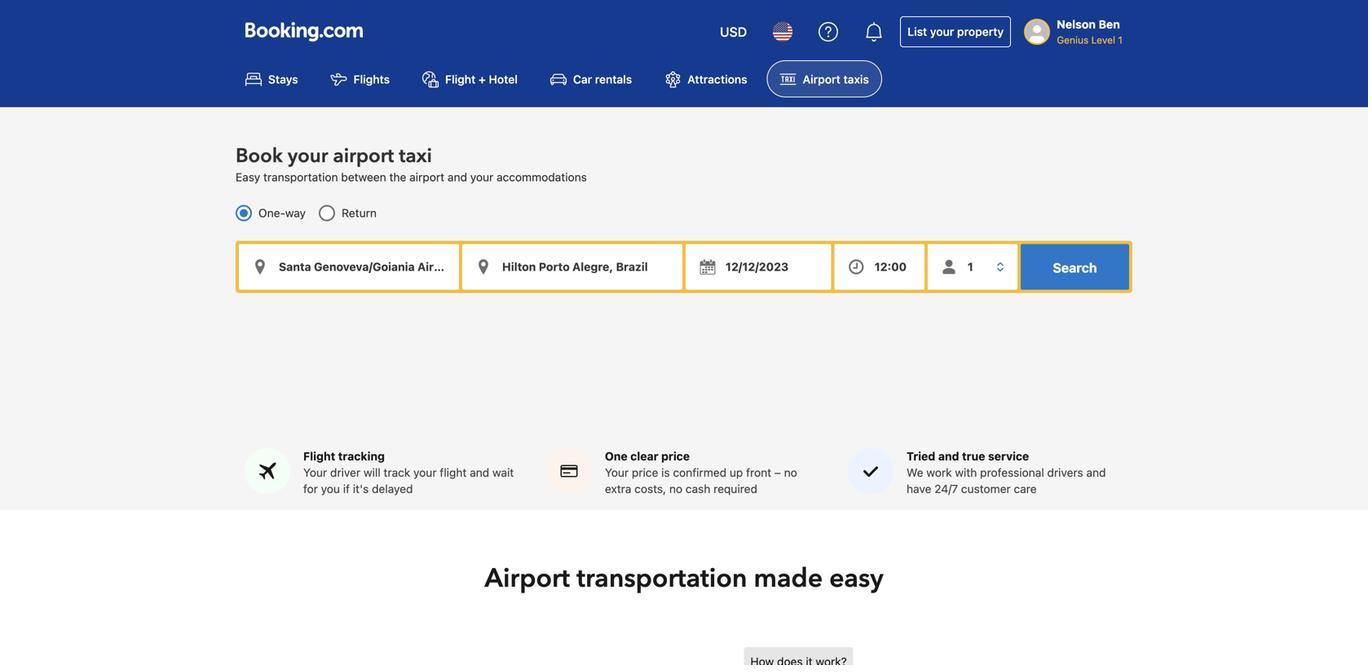 Task type: locate. For each thing, give the bounding box(es) containing it.
your up for
[[303, 466, 327, 480]]

airport
[[803, 72, 841, 86], [485, 561, 570, 597]]

0 horizontal spatial price
[[632, 466, 659, 480]]

costs,
[[635, 482, 666, 496]]

nelson ben genius level 1
[[1057, 18, 1123, 46]]

taxi
[[399, 143, 432, 169]]

0 vertical spatial flight
[[445, 72, 476, 86]]

confirmed
[[673, 466, 727, 480]]

1 vertical spatial price
[[632, 466, 659, 480]]

1 horizontal spatial your
[[605, 466, 629, 480]]

clear
[[631, 450, 659, 463]]

for
[[303, 482, 318, 496]]

and right the
[[448, 170, 467, 184]]

0 horizontal spatial airport
[[333, 143, 394, 169]]

driver
[[330, 466, 361, 480]]

0 horizontal spatial flight
[[303, 450, 335, 463]]

1 horizontal spatial transportation
[[577, 561, 748, 597]]

one clear price your price is confirmed up front – no extra costs, no cash required
[[605, 450, 798, 496]]

usd button
[[710, 12, 757, 51]]

no
[[784, 466, 798, 480], [670, 482, 683, 496]]

property
[[958, 25, 1004, 38]]

price
[[662, 450, 690, 463], [632, 466, 659, 480]]

airport down taxi
[[410, 170, 445, 184]]

your right track
[[414, 466, 437, 480]]

extra
[[605, 482, 632, 496]]

and right drivers
[[1087, 466, 1106, 480]]

booking airport taxi image
[[744, 648, 1087, 666]]

2 your from the left
[[605, 466, 629, 480]]

0 horizontal spatial airport
[[485, 561, 570, 597]]

between
[[341, 170, 386, 184]]

your
[[303, 466, 327, 480], [605, 466, 629, 480]]

we
[[907, 466, 924, 480]]

airport transportation made easy
[[485, 561, 884, 597]]

flight + hotel
[[445, 72, 518, 86]]

cash
[[686, 482, 711, 496]]

0 vertical spatial transportation
[[263, 170, 338, 184]]

0 vertical spatial airport
[[803, 72, 841, 86]]

transportation
[[263, 170, 338, 184], [577, 561, 748, 597]]

car rentals
[[573, 72, 632, 86]]

stays
[[268, 72, 298, 86]]

1
[[1119, 34, 1123, 46]]

flight up driver
[[303, 450, 335, 463]]

professional
[[980, 466, 1045, 480]]

price down clear
[[632, 466, 659, 480]]

your right list
[[931, 25, 955, 38]]

list
[[908, 25, 928, 38]]

your
[[931, 25, 955, 38], [288, 143, 328, 169], [470, 170, 494, 184], [414, 466, 437, 480]]

your right book
[[288, 143, 328, 169]]

flight tracking your driver will track your flight and wait for you if it's delayed
[[303, 450, 514, 496]]

flights link
[[318, 60, 403, 97]]

and
[[448, 170, 467, 184], [939, 450, 960, 463], [470, 466, 490, 480], [1087, 466, 1106, 480]]

return
[[342, 206, 377, 220]]

airport
[[333, 143, 394, 169], [410, 170, 445, 184]]

transportation inside book your airport taxi easy transportation between the airport and your accommodations
[[263, 170, 338, 184]]

rentals
[[595, 72, 632, 86]]

drivers
[[1048, 466, 1084, 480]]

0 horizontal spatial your
[[303, 466, 327, 480]]

usd
[[720, 24, 747, 40]]

flight inside flight tracking your driver will track your flight and wait for you if it's delayed
[[303, 450, 335, 463]]

+
[[479, 72, 486, 86]]

1 vertical spatial airport
[[410, 170, 445, 184]]

flight + hotel link
[[409, 60, 531, 97]]

one-
[[259, 206, 285, 220]]

0 vertical spatial no
[[784, 466, 798, 480]]

it's
[[353, 482, 369, 496]]

book your airport taxi easy transportation between the airport and your accommodations
[[236, 143, 587, 184]]

flight for flight tracking your driver will track your flight and wait for you if it's delayed
[[303, 450, 335, 463]]

your inside flight tracking your driver will track your flight and wait for you if it's delayed
[[414, 466, 437, 480]]

have
[[907, 482, 932, 496]]

–
[[775, 466, 781, 480]]

easy
[[236, 170, 260, 184]]

the
[[389, 170, 407, 184]]

search
[[1053, 260, 1098, 276]]

Enter pick-up location text field
[[239, 244, 459, 290]]

0 vertical spatial airport
[[333, 143, 394, 169]]

flight
[[445, 72, 476, 86], [303, 450, 335, 463]]

true
[[962, 450, 986, 463]]

1 vertical spatial airport
[[485, 561, 570, 597]]

1 your from the left
[[303, 466, 327, 480]]

1 horizontal spatial no
[[784, 466, 798, 480]]

your left accommodations on the top left of the page
[[470, 170, 494, 184]]

12/12/2023 button
[[686, 244, 832, 290]]

made
[[754, 561, 823, 597]]

1 vertical spatial no
[[670, 482, 683, 496]]

booking.com online hotel reservations image
[[246, 22, 363, 42]]

no down is
[[670, 482, 683, 496]]

1 horizontal spatial airport
[[803, 72, 841, 86]]

and left wait in the left bottom of the page
[[470, 466, 490, 480]]

list your property
[[908, 25, 1004, 38]]

1 horizontal spatial price
[[662, 450, 690, 463]]

flight left +
[[445, 72, 476, 86]]

tried
[[907, 450, 936, 463]]

flight
[[440, 466, 467, 480]]

your down one
[[605, 466, 629, 480]]

wait
[[493, 466, 514, 480]]

way
[[285, 206, 306, 220]]

up
[[730, 466, 743, 480]]

0 horizontal spatial transportation
[[263, 170, 338, 184]]

attractions link
[[652, 60, 761, 97]]

1 horizontal spatial flight
[[445, 72, 476, 86]]

airport up the between at the top
[[333, 143, 394, 169]]

tried and true service we work with professional drivers and have 24/7 customer care
[[907, 450, 1106, 496]]

1 vertical spatial flight
[[303, 450, 335, 463]]

no right – on the bottom of the page
[[784, 466, 798, 480]]

and inside flight tracking your driver will track your flight and wait for you if it's delayed
[[470, 466, 490, 480]]

you
[[321, 482, 340, 496]]

list your property link
[[901, 16, 1012, 47]]

price up is
[[662, 450, 690, 463]]



Task type: describe. For each thing, give the bounding box(es) containing it.
airport taxis link
[[767, 60, 882, 97]]

delayed
[[372, 482, 413, 496]]

hotel
[[489, 72, 518, 86]]

one-way
[[259, 206, 306, 220]]

12:00 button
[[835, 244, 925, 290]]

required
[[714, 482, 758, 496]]

0 vertical spatial price
[[662, 450, 690, 463]]

level
[[1092, 34, 1116, 46]]

1 vertical spatial transportation
[[577, 561, 748, 597]]

airport for airport transportation made easy
[[485, 561, 570, 597]]

taxis
[[844, 72, 869, 86]]

track
[[384, 466, 411, 480]]

0 horizontal spatial no
[[670, 482, 683, 496]]

genius
[[1057, 34, 1089, 46]]

flights
[[354, 72, 390, 86]]

flight for flight + hotel
[[445, 72, 476, 86]]

Enter destination text field
[[462, 244, 683, 290]]

customer
[[962, 482, 1011, 496]]

accommodations
[[497, 170, 587, 184]]

ben
[[1099, 18, 1121, 31]]

airport taxis
[[803, 72, 869, 86]]

book
[[236, 143, 283, 169]]

1 horizontal spatial airport
[[410, 170, 445, 184]]

24/7
[[935, 482, 958, 496]]

one
[[605, 450, 628, 463]]

with
[[955, 466, 977, 480]]

your inside one clear price your price is confirmed up front – no extra costs, no cash required
[[605, 466, 629, 480]]

work
[[927, 466, 952, 480]]

care
[[1014, 482, 1037, 496]]

airport for airport taxis
[[803, 72, 841, 86]]

if
[[343, 482, 350, 496]]

will
[[364, 466, 381, 480]]

easy
[[830, 561, 884, 597]]

12/12/2023
[[726, 260, 789, 273]]

and up work
[[939, 450, 960, 463]]

car rentals link
[[537, 60, 645, 97]]

your inside flight tracking your driver will track your flight and wait for you if it's delayed
[[303, 466, 327, 480]]

attractions
[[688, 72, 748, 86]]

tracking
[[338, 450, 385, 463]]

stays link
[[232, 60, 311, 97]]

is
[[662, 466, 670, 480]]

nelson
[[1057, 18, 1096, 31]]

12:00
[[875, 260, 907, 273]]

and inside book your airport taxi easy transportation between the airport and your accommodations
[[448, 170, 467, 184]]

service
[[988, 450, 1030, 463]]

search button
[[1021, 244, 1130, 290]]

front
[[746, 466, 772, 480]]

car
[[573, 72, 592, 86]]



Task type: vqa. For each thing, say whether or not it's contained in the screenshot.
–
yes



